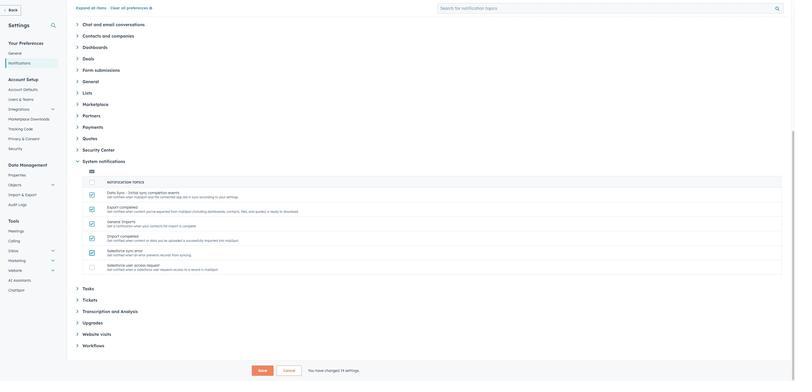 Task type: vqa. For each thing, say whether or not it's contained in the screenshot.
Upgrades
yes



Task type: locate. For each thing, give the bounding box(es) containing it.
0 vertical spatial website
[[8, 269, 22, 273]]

1 get from the top
[[107, 195, 112, 199]]

calling
[[8, 239, 20, 244]]

hubspot. inside import completed get notified when content or data you've uploaded is successfully imported into hubspot.
[[225, 239, 239, 243]]

caret image inside workflows dropdown button
[[77, 344, 78, 348]]

0 horizontal spatial general
[[8, 51, 22, 56]]

0 horizontal spatial sync
[[126, 249, 134, 254]]

a left record
[[188, 268, 190, 272]]

caret image inside security center dropdown button
[[77, 148, 78, 152]]

1 vertical spatial is
[[179, 225, 181, 228]]

is right uploaded
[[183, 239, 185, 243]]

data inside the data sync - initial sync completion events get notified when hubspot and the connected app are in sync according to your settings.
[[107, 191, 116, 195]]

you've
[[146, 210, 156, 214], [158, 239, 167, 243]]

1 content from the top
[[134, 210, 145, 214]]

settings
[[8, 22, 29, 29]]

system notifications
[[83, 159, 125, 164]]

transcription and analysis
[[83, 309, 138, 315]]

content inside export completed get notified when content you've exported from hubspot (including dashboards, contacts, files, and quotes) is ready to download.
[[134, 210, 145, 214]]

error left prevents at the left bottom of the page
[[135, 249, 143, 254]]

account for account setup
[[8, 77, 25, 82]]

user down salesforce sync error get notified when an error prevents records from syncing.
[[126, 263, 133, 268]]

0 horizontal spatial website
[[8, 269, 22, 273]]

all inside button
[[121, 6, 125, 10]]

and inside export completed get notified when content you've exported from hubspot (including dashboards, contacts, files, and quotes) is ready to download.
[[249, 210, 254, 214]]

0 vertical spatial completed
[[119, 205, 138, 210]]

marketplace down the integrations
[[8, 117, 30, 122]]

export inside data management element
[[25, 193, 36, 198]]

data management
[[8, 163, 47, 168]]

0 vertical spatial hubspot.
[[225, 239, 239, 243]]

1 vertical spatial export
[[107, 205, 118, 210]]

0 vertical spatial is
[[267, 210, 269, 214]]

0 horizontal spatial hubspot.
[[205, 268, 218, 272]]

visits
[[100, 332, 111, 337]]

is
[[267, 210, 269, 214], [179, 225, 181, 228], [183, 239, 185, 243]]

user
[[126, 263, 133, 268], [153, 268, 159, 272]]

content for export completed
[[134, 210, 145, 214]]

a left notification
[[113, 225, 115, 228]]

0 horizontal spatial all
[[91, 6, 95, 10]]

caret image
[[77, 23, 78, 26], [77, 34, 78, 38], [77, 80, 78, 83], [77, 91, 78, 95], [76, 161, 79, 163], [77, 287, 78, 291], [77, 299, 78, 302], [77, 333, 78, 336]]

2 horizontal spatial a
[[188, 268, 190, 272]]

1 account from the top
[[8, 77, 25, 82]]

& for consent
[[22, 137, 24, 141]]

1 horizontal spatial marketplace
[[83, 102, 108, 107]]

salesforce user access request get notified when a salesforce user requests access to a record in hubspot.
[[107, 263, 218, 272]]

from right records
[[172, 254, 179, 257]]

account up "account defaults"
[[8, 77, 25, 82]]

caret image for dashboards
[[77, 46, 78, 49]]

0 horizontal spatial you've
[[146, 210, 156, 214]]

1 horizontal spatial hubspot.
[[225, 239, 239, 243]]

completed for import completed
[[120, 234, 138, 239]]

when inside export completed get notified when content you've exported from hubspot (including dashboards, contacts, files, and quotes) is ready to download.
[[125, 210, 133, 214]]

completed inside export completed get notified when content you've exported from hubspot (including dashboards, contacts, files, and quotes) is ready to download.
[[119, 205, 138, 210]]

data for data management
[[8, 163, 19, 168]]

6 caret image from the top
[[77, 126, 78, 129]]

& inside privacy & consent link
[[22, 137, 24, 141]]

files,
[[241, 210, 248, 214]]

website down "upgrades"
[[83, 332, 99, 337]]

1 all from the left
[[91, 6, 95, 10]]

logs
[[18, 203, 27, 207]]

content for import completed
[[134, 239, 145, 243]]

when inside salesforce user access request get notified when a salesforce user requests access to a record in hubspot.
[[125, 268, 133, 272]]

your preferences
[[8, 41, 43, 46]]

caret image inside lists dropdown button
[[77, 91, 78, 95]]

3 caret image from the top
[[77, 69, 78, 72]]

the
[[154, 195, 159, 199]]

2 vertical spatial to
[[184, 268, 187, 272]]

export down 'sync'
[[107, 205, 118, 210]]

4 caret image from the top
[[77, 103, 78, 106]]

expand
[[76, 6, 90, 10]]

1 vertical spatial content
[[134, 239, 145, 243]]

2 get from the top
[[107, 210, 112, 214]]

access right requests
[[173, 268, 183, 272]]

submissions
[[95, 68, 120, 73]]

tracking code link
[[5, 124, 58, 134]]

5 caret image from the top
[[77, 114, 78, 118]]

user left requests
[[153, 268, 159, 272]]

9 caret image from the top
[[77, 310, 78, 314]]

account for account defaults
[[8, 87, 22, 92]]

1 horizontal spatial general
[[83, 79, 99, 84]]

and for analysis
[[111, 309, 119, 315]]

workflows
[[83, 344, 104, 349]]

import inside import completed get notified when content or data you've uploaded is successfully imported into hubspot.
[[107, 234, 119, 239]]

in inside salesforce user access request get notified when a salesforce user requests access to a record in hubspot.
[[201, 268, 204, 272]]

form submissions
[[83, 68, 120, 73]]

chat
[[83, 22, 92, 27]]

import down objects
[[8, 193, 20, 198]]

items
[[97, 6, 106, 10]]

general left imports
[[107, 220, 120, 225]]

0 horizontal spatial to
[[184, 268, 187, 272]]

completed down notification
[[120, 234, 138, 239]]

5 get from the top
[[107, 254, 112, 257]]

0 vertical spatial import
[[8, 193, 20, 198]]

have
[[315, 369, 324, 374]]

import inside data management element
[[8, 193, 20, 198]]

caret image inside tickets dropdown button
[[77, 299, 78, 302]]

0 horizontal spatial data
[[8, 163, 19, 168]]

caret image for system notifications
[[76, 161, 79, 163]]

0 horizontal spatial hubspot
[[134, 195, 147, 199]]

access down the an
[[134, 263, 146, 268]]

security center button
[[77, 148, 782, 153]]

a down the an
[[134, 268, 136, 272]]

caret image inside website visits dropdown button
[[77, 333, 78, 336]]

completed inside import completed get notified when content or data you've uploaded is successfully imported into hubspot.
[[120, 234, 138, 239]]

downloads
[[31, 117, 50, 122]]

2 caret image from the top
[[77, 57, 78, 60]]

transcription and analysis button
[[77, 309, 782, 315]]

privacy
[[8, 137, 21, 141]]

hubspot. right into
[[225, 239, 239, 243]]

data management element
[[5, 162, 58, 210]]

security down privacy
[[8, 147, 22, 151]]

2 notified from the top
[[113, 210, 125, 214]]

0 vertical spatial export
[[25, 193, 36, 198]]

get inside the general imports get a notification when your contacts list import is complete
[[107, 225, 112, 228]]

0 horizontal spatial settings.
[[226, 195, 239, 199]]

2 all from the left
[[121, 6, 125, 10]]

caret image for tickets
[[77, 299, 78, 302]]

security
[[8, 147, 22, 151], [83, 148, 100, 153]]

11 caret image from the top
[[77, 344, 78, 348]]

is left the ready
[[267, 210, 269, 214]]

save button
[[252, 366, 274, 376]]

calling link
[[5, 236, 58, 246]]

1 horizontal spatial you've
[[158, 239, 167, 243]]

contacts,
[[227, 210, 240, 214]]

2 vertical spatial &
[[21, 193, 24, 198]]

from
[[171, 210, 178, 214], [172, 254, 179, 257]]

1 vertical spatial &
[[22, 137, 24, 141]]

export down objects button
[[25, 193, 36, 198]]

10 caret image from the top
[[77, 322, 78, 325]]

general down your
[[8, 51, 22, 56]]

ready
[[270, 210, 279, 214]]

2 horizontal spatial general
[[107, 220, 120, 225]]

from right exported
[[171, 210, 178, 214]]

completed up imports
[[119, 205, 138, 210]]

salesforce inside salesforce sync error get notified when an error prevents records from syncing.
[[107, 249, 125, 254]]

general down form
[[83, 79, 99, 84]]

exported
[[156, 210, 170, 214]]

6 get from the top
[[107, 268, 112, 272]]

marketplace up partners
[[83, 102, 108, 107]]

syncing.
[[180, 254, 192, 257]]

0 horizontal spatial your
[[142, 225, 149, 228]]

hubspot
[[134, 195, 147, 199], [178, 210, 191, 214]]

3 get from the top
[[107, 225, 112, 228]]

and right files,
[[249, 210, 254, 214]]

caret image inside partners dropdown button
[[77, 114, 78, 118]]

request
[[147, 263, 160, 268]]

when left the an
[[125, 254, 133, 257]]

audit logs link
[[5, 200, 58, 210]]

1 vertical spatial to
[[280, 210, 283, 214]]

0 vertical spatial in
[[188, 195, 191, 199]]

caret image for workflows
[[77, 344, 78, 348]]

0 horizontal spatial security
[[8, 147, 22, 151]]

changed
[[325, 369, 340, 374]]

security up system
[[83, 148, 100, 153]]

caret image inside chat and email conversations "dropdown button"
[[77, 23, 78, 26]]

and inside the data sync - initial sync completion events get notified when hubspot and the connected app are in sync according to your settings.
[[148, 195, 154, 199]]

1 horizontal spatial hubspot
[[178, 210, 191, 214]]

1 horizontal spatial website
[[83, 332, 99, 337]]

1 horizontal spatial import
[[107, 234, 119, 239]]

hubspot. right record
[[205, 268, 218, 272]]

caret image for website visits
[[77, 333, 78, 336]]

data left 'sync'
[[107, 191, 116, 195]]

content left or
[[134, 239, 145, 243]]

form submissions button
[[77, 68, 782, 73]]

1 horizontal spatial data
[[107, 191, 116, 195]]

website for website visits
[[83, 332, 99, 337]]

3 notified from the top
[[113, 239, 125, 243]]

your left contacts
[[142, 225, 149, 228]]

0 vertical spatial account
[[8, 77, 25, 82]]

export inside export completed get notified when content you've exported from hubspot (including dashboards, contacts, files, and quotes) is ready to download.
[[107, 205, 118, 210]]

notified inside salesforce user access request get notified when a salesforce user requests access to a record in hubspot.
[[113, 268, 125, 272]]

caret image inside transcription and analysis dropdown button
[[77, 310, 78, 314]]

and left analysis
[[111, 309, 119, 315]]

to left record
[[184, 268, 187, 272]]

marketplace inside "account setup" element
[[8, 117, 30, 122]]

1 vertical spatial import
[[107, 234, 119, 239]]

1 horizontal spatial user
[[153, 268, 159, 272]]

in right the are
[[188, 195, 191, 199]]

to right 'according'
[[215, 195, 218, 199]]

website visits
[[83, 332, 111, 337]]

0 vertical spatial you've
[[146, 210, 156, 214]]

0 vertical spatial &
[[19, 97, 22, 102]]

1 vertical spatial website
[[83, 332, 99, 337]]

and for companies
[[102, 33, 110, 39]]

1 horizontal spatial a
[[134, 268, 136, 272]]

4 get from the top
[[107, 239, 112, 243]]

0 vertical spatial from
[[171, 210, 178, 214]]

notified inside export completed get notified when content you've exported from hubspot (including dashboards, contacts, files, and quotes) is ready to download.
[[113, 210, 125, 214]]

when up imports
[[125, 210, 133, 214]]

1 horizontal spatial your
[[219, 195, 225, 199]]

caret image inside 'quotes' dropdown button
[[77, 137, 78, 140]]

0 vertical spatial content
[[134, 210, 145, 214]]

account up users
[[8, 87, 22, 92]]

1 horizontal spatial is
[[183, 239, 185, 243]]

& up logs at left
[[21, 193, 24, 198]]

when right 'sync'
[[125, 195, 133, 199]]

notified inside the data sync - initial sync completion events get notified when hubspot and the connected app are in sync according to your settings.
[[113, 195, 125, 199]]

when left request
[[125, 268, 133, 272]]

sync right the are
[[192, 195, 199, 199]]

0 horizontal spatial in
[[188, 195, 191, 199]]

& right privacy
[[22, 137, 24, 141]]

caret image for payments
[[77, 126, 78, 129]]

chatspot link
[[5, 286, 58, 296]]

0 horizontal spatial a
[[113, 225, 115, 228]]

content up imports
[[134, 210, 145, 214]]

0 horizontal spatial is
[[179, 225, 181, 228]]

import down notification
[[107, 234, 119, 239]]

email
[[103, 22, 114, 27]]

caret image for form submissions
[[77, 69, 78, 72]]

your right 'according'
[[219, 195, 225, 199]]

1 vertical spatial your
[[142, 225, 149, 228]]

-
[[126, 191, 127, 195]]

0 vertical spatial data
[[8, 163, 19, 168]]

0 vertical spatial to
[[215, 195, 218, 199]]

caret image inside upgrades dropdown button
[[77, 322, 78, 325]]

1 vertical spatial hubspot
[[178, 210, 191, 214]]

you've up the general imports get a notification when your contacts list import is complete on the bottom of page
[[146, 210, 156, 214]]

uploaded
[[168, 239, 182, 243]]

sync right initial
[[139, 191, 147, 195]]

to right the ready
[[280, 210, 283, 214]]

objects
[[8, 183, 21, 188]]

caret image for quotes
[[77, 137, 78, 140]]

& right users
[[19, 97, 22, 102]]

caret image inside contacts and companies dropdown button
[[77, 34, 78, 38]]

marketplace
[[83, 102, 108, 107], [8, 117, 30, 122]]

1 vertical spatial you've
[[158, 239, 167, 243]]

sync left the an
[[126, 249, 134, 254]]

1 notified from the top
[[113, 195, 125, 199]]

and down email
[[102, 33, 110, 39]]

1 vertical spatial from
[[172, 254, 179, 257]]

deals button
[[77, 56, 782, 62]]

account setup
[[8, 77, 38, 82]]

1 vertical spatial account
[[8, 87, 22, 92]]

download.
[[283, 210, 299, 214]]

0 horizontal spatial export
[[25, 193, 36, 198]]

from inside export completed get notified when content you've exported from hubspot (including dashboards, contacts, files, and quotes) is ready to download.
[[171, 210, 178, 214]]

1 vertical spatial hubspot.
[[205, 268, 218, 272]]

Search for notification topics search field
[[437, 3, 784, 13]]

7 caret image from the top
[[77, 137, 78, 140]]

is for import completed
[[183, 239, 185, 243]]

1 horizontal spatial to
[[215, 195, 218, 199]]

1 vertical spatial in
[[201, 268, 204, 272]]

security inside "account setup" element
[[8, 147, 22, 151]]

get inside salesforce sync error get notified when an error prevents records from syncing.
[[107, 254, 112, 257]]

is right import
[[179, 225, 181, 228]]

1 horizontal spatial export
[[107, 205, 118, 210]]

2 vertical spatial general
[[107, 220, 120, 225]]

data for data sync - initial sync completion events get notified when hubspot and the connected app are in sync according to your settings.
[[107, 191, 116, 195]]

& for export
[[21, 193, 24, 198]]

caret image
[[77, 46, 78, 49], [77, 57, 78, 60], [77, 69, 78, 72], [77, 103, 78, 106], [77, 114, 78, 118], [77, 126, 78, 129], [77, 137, 78, 140], [77, 148, 78, 152], [77, 310, 78, 314], [77, 322, 78, 325], [77, 344, 78, 348]]

all right the clear
[[121, 6, 125, 10]]

chatspot
[[8, 288, 24, 293]]

in right record
[[201, 268, 204, 272]]

hubspot left (including
[[178, 210, 191, 214]]

0 horizontal spatial user
[[126, 263, 133, 268]]

in
[[188, 195, 191, 199], [201, 268, 204, 272]]

& inside import & export link
[[21, 193, 24, 198]]

settings. up contacts,
[[226, 195, 239, 199]]

1 vertical spatial completed
[[120, 234, 138, 239]]

2 horizontal spatial to
[[280, 210, 283, 214]]

caret image inside "system notifications" dropdown button
[[76, 161, 79, 163]]

8 caret image from the top
[[77, 148, 78, 152]]

data up the properties
[[8, 163, 19, 168]]

settings. right 19
[[345, 369, 360, 374]]

1 vertical spatial data
[[107, 191, 116, 195]]

5 notified from the top
[[113, 268, 125, 272]]

is inside the general imports get a notification when your contacts list import is complete
[[179, 225, 181, 228]]

error right the an
[[139, 254, 146, 257]]

get inside salesforce user access request get notified when a salesforce user requests access to a record in hubspot.
[[107, 268, 112, 272]]

1 horizontal spatial in
[[201, 268, 204, 272]]

you've inside import completed get notified when content or data you've uploaded is successfully imported into hubspot.
[[158, 239, 167, 243]]

notification
[[107, 181, 131, 185]]

account setup element
[[5, 77, 58, 154]]

and left the
[[148, 195, 154, 199]]

2 account from the top
[[8, 87, 22, 92]]

1 vertical spatial marketplace
[[8, 117, 30, 122]]

tools
[[8, 219, 19, 224]]

caret image inside payments dropdown button
[[77, 126, 78, 129]]

you've right data
[[158, 239, 167, 243]]

all left items
[[91, 6, 95, 10]]

website visits button
[[77, 332, 782, 337]]

0 vertical spatial marketplace
[[83, 102, 108, 107]]

content inside import completed get notified when content or data you've uploaded is successfully imported into hubspot.
[[134, 239, 145, 243]]

caret image inside deals dropdown button
[[77, 57, 78, 60]]

when right notification
[[134, 225, 141, 228]]

caret image for chat and email conversations
[[77, 23, 78, 26]]

connected
[[160, 195, 175, 199]]

hubspot.
[[225, 239, 239, 243], [205, 268, 218, 272]]

1 horizontal spatial settings.
[[345, 369, 360, 374]]

2 horizontal spatial is
[[267, 210, 269, 214]]

1 horizontal spatial all
[[121, 6, 125, 10]]

caret image inside tasks dropdown button
[[77, 287, 78, 291]]

2 vertical spatial is
[[183, 239, 185, 243]]

hubspot right -
[[134, 195, 147, 199]]

general imports get a notification when your contacts list import is complete
[[107, 220, 196, 228]]

website inside button
[[8, 269, 22, 273]]

0 vertical spatial general
[[8, 51, 22, 56]]

0 horizontal spatial access
[[134, 263, 146, 268]]

quotes button
[[77, 136, 782, 141]]

1 caret image from the top
[[77, 46, 78, 49]]

and right chat
[[94, 22, 102, 27]]

caret image inside dashboards dropdown button
[[77, 46, 78, 49]]

when down notification
[[125, 239, 133, 243]]

1 vertical spatial settings.
[[345, 369, 360, 374]]

4 notified from the top
[[113, 254, 125, 257]]

& inside 'users & teams' link
[[19, 97, 22, 102]]

0 vertical spatial hubspot
[[134, 195, 147, 199]]

save
[[258, 369, 267, 374]]

caret image inside "marketplace" dropdown button
[[77, 103, 78, 106]]

0 vertical spatial settings.
[[226, 195, 239, 199]]

1 horizontal spatial security
[[83, 148, 100, 153]]

clear all preferences button
[[110, 5, 154, 12]]

0 horizontal spatial marketplace
[[8, 117, 30, 122]]

website down "marketing"
[[8, 269, 22, 273]]

0 vertical spatial your
[[219, 195, 225, 199]]

is inside import completed get notified when content or data you've uploaded is successfully imported into hubspot.
[[183, 239, 185, 243]]

caret image inside form submissions dropdown button
[[77, 69, 78, 72]]

2 content from the top
[[134, 239, 145, 243]]

settings. inside the data sync - initial sync completion events get notified when hubspot and the connected app are in sync according to your settings.
[[226, 195, 239, 199]]

partners
[[83, 113, 100, 119]]

inbox button
[[5, 246, 58, 256]]

caret image for transcription and analysis
[[77, 310, 78, 314]]

caret image inside general dropdown button
[[77, 80, 78, 83]]

0 horizontal spatial import
[[8, 193, 20, 198]]



Task type: describe. For each thing, give the bounding box(es) containing it.
completed for export completed
[[119, 205, 138, 210]]

meetings link
[[5, 227, 58, 236]]

marketplace downloads
[[8, 117, 50, 122]]

& for teams
[[19, 97, 22, 102]]

partners button
[[77, 113, 782, 119]]

setup
[[26, 77, 38, 82]]

you have changed 19 settings.
[[308, 369, 360, 374]]

caret image for deals
[[77, 57, 78, 60]]

import
[[168, 225, 178, 228]]

preferences
[[19, 41, 43, 46]]

center
[[101, 148, 115, 153]]

caret image for general
[[77, 80, 78, 83]]

audit logs
[[8, 203, 27, 207]]

chat and email conversations
[[83, 22, 145, 27]]

caret image for tasks
[[77, 287, 78, 291]]

assistants
[[13, 279, 31, 283]]

contacts and companies
[[83, 33, 134, 39]]

tracking code
[[8, 127, 33, 132]]

consent
[[26, 137, 39, 141]]

form
[[83, 68, 93, 73]]

privacy & consent link
[[5, 134, 58, 144]]

tools element
[[5, 219, 58, 296]]

notified inside import completed get notified when content or data you've uploaded is successfully imported into hubspot.
[[113, 239, 125, 243]]

general link
[[5, 49, 58, 58]]

dashboards,
[[208, 210, 226, 214]]

notification
[[116, 225, 133, 228]]

tracking
[[8, 127, 23, 132]]

tasks button
[[77, 287, 782, 292]]

get inside import completed get notified when content or data you've uploaded is successfully imported into hubspot.
[[107, 239, 112, 243]]

events
[[168, 191, 179, 195]]

1 horizontal spatial sync
[[139, 191, 147, 195]]

from inside salesforce sync error get notified when an error prevents records from syncing.
[[172, 254, 179, 257]]

conversations
[[116, 22, 145, 27]]

or
[[146, 239, 149, 243]]

account defaults link
[[5, 85, 58, 95]]

meetings
[[8, 229, 24, 234]]

clear all preferences
[[110, 6, 148, 10]]

and for email
[[94, 22, 102, 27]]

caret image for upgrades
[[77, 322, 78, 325]]

account defaults
[[8, 87, 38, 92]]

caret image for lists
[[77, 91, 78, 95]]

1 vertical spatial general
[[83, 79, 99, 84]]

teams
[[23, 97, 34, 102]]

caret image for marketplace
[[77, 103, 78, 106]]

notified inside salesforce sync error get notified when an error prevents records from syncing.
[[113, 254, 125, 257]]

users & teams
[[8, 97, 34, 102]]

your preferences element
[[5, 40, 58, 68]]

when inside import completed get notified when content or data you've uploaded is successfully imported into hubspot.
[[125, 239, 133, 243]]

security for security
[[8, 147, 22, 151]]

defaults
[[23, 87, 38, 92]]

notifications
[[99, 159, 125, 164]]

1 horizontal spatial access
[[173, 268, 183, 272]]

when inside salesforce sync error get notified when an error prevents records from syncing.
[[125, 254, 133, 257]]

prevents
[[147, 254, 159, 257]]

when inside the general imports get a notification when your contacts list import is complete
[[134, 225, 141, 228]]

get inside the data sync - initial sync completion events get notified when hubspot and the connected app are in sync according to your settings.
[[107, 195, 112, 199]]

you've inside export completed get notified when content you've exported from hubspot (including dashboards, contacts, files, and quotes) is ready to download.
[[146, 210, 156, 214]]

tickets
[[83, 298, 97, 303]]

objects button
[[5, 180, 58, 190]]

salesforce for salesforce user access request
[[107, 263, 125, 268]]

general inside general link
[[8, 51, 22, 56]]

security for security center
[[83, 148, 100, 153]]

properties
[[8, 173, 26, 178]]

upgrades
[[83, 321, 103, 326]]

hubspot inside export completed get notified when content you've exported from hubspot (including dashboards, contacts, files, and quotes) is ready to download.
[[178, 210, 191, 214]]

app
[[176, 195, 182, 199]]

all for expand
[[91, 6, 95, 10]]

website for website
[[8, 269, 22, 273]]

dashboards
[[83, 45, 108, 50]]

to inside export completed get notified when content you've exported from hubspot (including dashboards, contacts, files, and quotes) is ready to download.
[[280, 210, 283, 214]]

your inside the data sync - initial sync completion events get notified when hubspot and the connected app are in sync according to your settings.
[[219, 195, 225, 199]]

marketplace for marketplace
[[83, 102, 108, 107]]

properties link
[[5, 171, 58, 180]]

salesforce sync error get notified when an error prevents records from syncing.
[[107, 249, 192, 257]]

(including
[[192, 210, 207, 214]]

caret image for partners
[[77, 114, 78, 118]]

marketplace for marketplace downloads
[[8, 117, 30, 122]]

2 horizontal spatial sync
[[192, 195, 199, 199]]

to inside salesforce user access request get notified when a salesforce user requests access to a record in hubspot.
[[184, 268, 187, 272]]

import for import & export
[[8, 193, 20, 198]]

back link
[[0, 5, 21, 16]]

your inside the general imports get a notification when your contacts list import is complete
[[142, 225, 149, 228]]

initial
[[128, 191, 138, 195]]

companies
[[111, 33, 134, 39]]

lists
[[83, 91, 92, 96]]

caret image for security center
[[77, 148, 78, 152]]

your
[[8, 41, 18, 46]]

upgrades button
[[77, 321, 782, 326]]

import completed get notified when content or data you've uploaded is successfully imported into hubspot.
[[107, 234, 239, 243]]

imported
[[204, 239, 218, 243]]

workflows button
[[77, 344, 782, 349]]

notification topics
[[107, 181, 144, 185]]

payments button
[[77, 125, 782, 130]]

you
[[308, 369, 314, 374]]

in inside the data sync - initial sync completion events get notified when hubspot and the connected app are in sync according to your settings.
[[188, 195, 191, 199]]

get inside export completed get notified when content you've exported from hubspot (including dashboards, contacts, files, and quotes) is ready to download.
[[107, 210, 112, 214]]

tasks
[[83, 287, 94, 292]]

is inside export completed get notified when content you've exported from hubspot (including dashboards, contacts, files, and quotes) is ready to download.
[[267, 210, 269, 214]]

general inside the general imports get a notification when your contacts list import is complete
[[107, 220, 120, 225]]

import for import completed get notified when content or data you've uploaded is successfully imported into hubspot.
[[107, 234, 119, 239]]

to inside the data sync - initial sync completion events get notified when hubspot and the connected app are in sync according to your settings.
[[215, 195, 218, 199]]

when inside the data sync - initial sync completion events get notified when hubspot and the connected app are in sync according to your settings.
[[125, 195, 133, 199]]

website button
[[5, 266, 58, 276]]

integrations button
[[5, 105, 58, 114]]

is for general imports
[[179, 225, 181, 228]]

cancel button
[[277, 366, 302, 376]]

topics
[[132, 181, 144, 185]]

management
[[20, 163, 47, 168]]

quotes
[[83, 136, 97, 141]]

a inside the general imports get a notification when your contacts list import is complete
[[113, 225, 115, 228]]

into
[[219, 239, 224, 243]]

contacts
[[83, 33, 101, 39]]

all for clear
[[121, 6, 125, 10]]

caret image for contacts and companies
[[77, 34, 78, 38]]

code
[[24, 127, 33, 132]]

hubspot inside the data sync - initial sync completion events get notified when hubspot and the connected app are in sync according to your settings.
[[134, 195, 147, 199]]

contacts and companies button
[[77, 33, 782, 39]]

general button
[[77, 79, 782, 84]]

sync inside salesforce sync error get notified when an error prevents records from syncing.
[[126, 249, 134, 254]]

import & export link
[[5, 190, 58, 200]]

data
[[150, 239, 157, 243]]

notifications
[[8, 61, 30, 66]]

sync
[[117, 191, 125, 195]]

marketing
[[8, 259, 26, 263]]

export completed get notified when content you've exported from hubspot (including dashboards, contacts, files, and quotes) is ready to download.
[[107, 205, 299, 214]]

data sync - initial sync completion events get notified when hubspot and the connected app are in sync according to your settings.
[[107, 191, 239, 199]]

according
[[199, 195, 214, 199]]

salesforce for salesforce sync error
[[107, 249, 125, 254]]

preferences
[[127, 6, 148, 10]]

ai
[[8, 279, 12, 283]]

hubspot. inside salesforce user access request get notified when a salesforce user requests access to a record in hubspot.
[[205, 268, 218, 272]]

marketplace downloads link
[[5, 114, 58, 124]]



